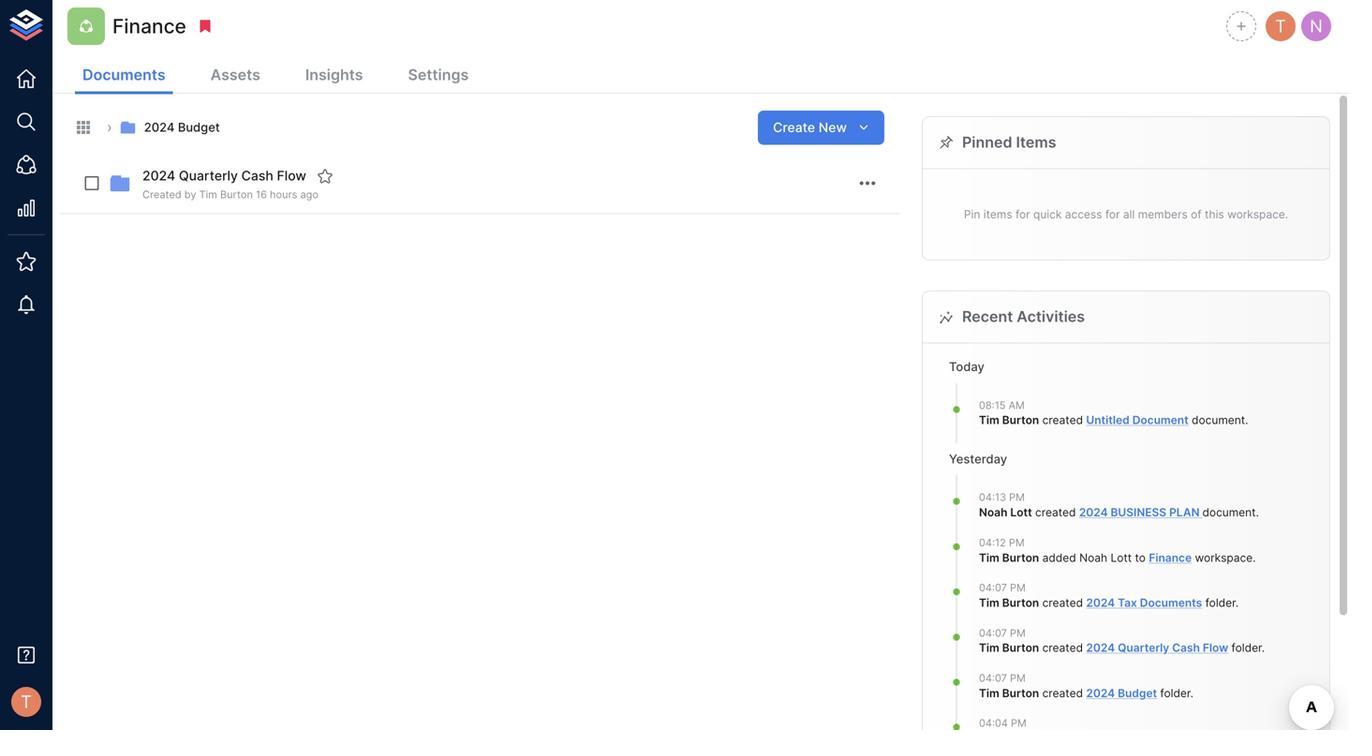 Task type: vqa. For each thing, say whether or not it's contained in the screenshot.


Task type: describe. For each thing, give the bounding box(es) containing it.
burton for lott
[[1003, 551, 1040, 565]]

tim for budget
[[980, 687, 1000, 700]]

access
[[1066, 208, 1103, 221]]

tim for quarterly
[[980, 641, 1000, 655]]

finance inside 04:12 pm tim burton added noah lott to finance workspace .
[[1150, 551, 1192, 565]]

›
[[107, 118, 112, 136]]

2024 for 2024 tax documents
[[1087, 596, 1116, 610]]

workspace.
[[1228, 208, 1289, 221]]

2024 right ›
[[144, 120, 175, 134]]

pinned
[[963, 133, 1013, 151]]

today
[[950, 360, 985, 374]]

recent
[[963, 308, 1014, 326]]

0 vertical spatial cash
[[241, 168, 274, 184]]

burton for document
[[1003, 414, 1040, 427]]

burton for tax
[[1003, 596, 1040, 610]]

04:12 pm tim burton added noah lott to finance workspace .
[[980, 537, 1257, 565]]

members
[[1139, 208, 1188, 221]]

04:13 pm noah lott created 2024 business plan document .
[[980, 491, 1260, 519]]

quick
[[1034, 208, 1062, 221]]

tim for document
[[980, 414, 1000, 427]]

remove bookmark image
[[197, 18, 214, 35]]

0 vertical spatial finance
[[112, 14, 186, 38]]

finance link
[[1150, 551, 1192, 565]]

favorite image
[[317, 168, 334, 185]]

of
[[1192, 208, 1202, 221]]

2024 for 2024 budget
[[1087, 687, 1116, 700]]

2024 budget
[[144, 120, 220, 134]]

recent activities
[[963, 308, 1086, 326]]

budget inside '04:07 pm tim burton created 2024 budget folder .'
[[1118, 687, 1158, 700]]

folder inside 04:07 pm tim burton created 2024 tax documents folder .
[[1206, 596, 1236, 610]]

new
[[819, 119, 847, 135]]

created for 2024 tax documents
[[1043, 596, 1084, 610]]

2024 quarterly cash flow link
[[1087, 641, 1229, 655]]

am
[[1009, 399, 1025, 411]]

pin
[[965, 208, 981, 221]]

pin items for quick access for all members of this workspace.
[[965, 208, 1289, 221]]

items
[[1017, 133, 1057, 151]]

. inside 04:07 pm tim burton created 2024 quarterly cash flow folder .
[[1262, 641, 1266, 655]]

04:07 pm tim burton created 2024 quarterly cash flow folder .
[[980, 627, 1266, 655]]

2024 business plan link
[[1080, 506, 1203, 519]]

lott inside 04:13 pm noah lott created 2024 business plan document .
[[1011, 506, 1033, 519]]

created by tim burton 16 hours ago
[[142, 188, 319, 201]]

ago
[[300, 188, 319, 201]]

create
[[773, 119, 816, 135]]

04:04
[[980, 717, 1009, 729]]

yesterday
[[950, 452, 1008, 466]]

04:13
[[980, 491, 1007, 504]]

04:07 for 2024 tax documents
[[980, 582, 1008, 594]]

settings
[[408, 66, 469, 84]]

pm for 2024 business plan
[[1010, 491, 1025, 504]]

0 horizontal spatial t button
[[6, 682, 47, 723]]

folder inside '04:07 pm tim burton created 2024 budget folder .'
[[1161, 687, 1191, 700]]

untitled document link
[[1087, 414, 1189, 427]]

activities
[[1017, 308, 1086, 326]]

04:07 pm tim burton created 2024 budget folder .
[[980, 672, 1194, 700]]

n
[[1311, 16, 1324, 36]]

document inside 08:15 am tim burton created untitled document document .
[[1192, 414, 1246, 427]]

1 for from the left
[[1016, 208, 1031, 221]]

noah inside 04:13 pm noah lott created 2024 business plan document .
[[980, 506, 1008, 519]]

0 vertical spatial budget
[[178, 120, 220, 134]]

created for untitled document
[[1043, 414, 1084, 427]]

by
[[184, 188, 196, 201]]

cash inside 04:07 pm tim burton created 2024 quarterly cash flow folder .
[[1173, 641, 1201, 655]]

0 horizontal spatial quarterly
[[179, 168, 238, 184]]

pm for 2024 tax documents
[[1011, 582, 1026, 594]]

noah inside 04:12 pm tim burton added noah lott to finance workspace .
[[1080, 551, 1108, 565]]



Task type: locate. For each thing, give the bounding box(es) containing it.
2 vertical spatial 04:07
[[980, 672, 1008, 684]]

0 vertical spatial 04:07
[[980, 582, 1008, 594]]

3 04:07 from the top
[[980, 672, 1008, 684]]

created inside 08:15 am tim burton created untitled document document .
[[1043, 414, 1084, 427]]

1 vertical spatial t
[[21, 692, 32, 712]]

1 horizontal spatial quarterly
[[1118, 641, 1170, 655]]

pm inside 04:13 pm noah lott created 2024 business plan document .
[[1010, 491, 1025, 504]]

2024 inside 04:13 pm noah lott created 2024 business plan document .
[[1080, 506, 1109, 519]]

flow down the workspace
[[1204, 641, 1229, 655]]

created down added
[[1043, 596, 1084, 610]]

2024 down 04:07 pm tim burton created 2024 quarterly cash flow folder .
[[1087, 687, 1116, 700]]

04:04 pm
[[980, 717, 1027, 729]]

pm inside '04:07 pm tim burton created 2024 budget folder .'
[[1011, 672, 1026, 684]]

0 vertical spatial lott
[[1011, 506, 1033, 519]]

created inside 04:07 pm tim burton created 2024 quarterly cash flow folder .
[[1043, 641, 1084, 655]]

pm inside 04:07 pm tim burton created 2024 tax documents folder .
[[1011, 582, 1026, 594]]

1 vertical spatial noah
[[1080, 551, 1108, 565]]

finance left remove bookmark image
[[112, 14, 186, 38]]

burton for quarterly
[[1003, 641, 1040, 655]]

tim for tax
[[980, 596, 1000, 610]]

all
[[1124, 208, 1136, 221]]

created for 2024 business plan
[[1036, 506, 1077, 519]]

t
[[1276, 16, 1287, 36], [21, 692, 32, 712]]

2024 left tax at the right
[[1087, 596, 1116, 610]]

1 horizontal spatial for
[[1106, 208, 1121, 221]]

2024 inside 04:07 pm tim burton created 2024 quarterly cash flow folder .
[[1087, 641, 1116, 655]]

2024 up the created
[[142, 168, 175, 184]]

created
[[1043, 414, 1084, 427], [1036, 506, 1077, 519], [1043, 596, 1084, 610], [1043, 641, 1084, 655], [1043, 687, 1084, 700]]

for left all
[[1106, 208, 1121, 221]]

created up added
[[1036, 506, 1077, 519]]

tim inside '04:07 pm tim burton created 2024 budget folder .'
[[980, 687, 1000, 700]]

assets
[[211, 66, 260, 84]]

documents inside 04:07 pm tim burton created 2024 tax documents folder .
[[1141, 596, 1203, 610]]

0 horizontal spatial budget
[[178, 120, 220, 134]]

budget up 2024 quarterly cash flow in the top left of the page
[[178, 120, 220, 134]]

0 vertical spatial quarterly
[[179, 168, 238, 184]]

0 vertical spatial documents
[[82, 66, 166, 84]]

0 vertical spatial document
[[1192, 414, 1246, 427]]

2024 for 2024 business plan
[[1080, 506, 1109, 519]]

tax
[[1118, 596, 1138, 610]]

08:15
[[980, 399, 1006, 411]]

1 vertical spatial lott
[[1111, 551, 1133, 565]]

lott
[[1011, 506, 1033, 519], [1111, 551, 1133, 565]]

quarterly inside 04:07 pm tim burton created 2024 quarterly cash flow folder .
[[1118, 641, 1170, 655]]

assets link
[[203, 58, 268, 94]]

0 horizontal spatial noah
[[980, 506, 1008, 519]]

0 horizontal spatial lott
[[1011, 506, 1033, 519]]

1 horizontal spatial budget
[[1118, 687, 1158, 700]]

pm for 2024 quarterly cash flow
[[1011, 627, 1026, 639]]

0 horizontal spatial flow
[[277, 168, 306, 184]]

burton
[[220, 188, 253, 201], [1003, 414, 1040, 427], [1003, 551, 1040, 565], [1003, 596, 1040, 610], [1003, 641, 1040, 655], [1003, 687, 1040, 700]]

create new button
[[758, 110, 885, 145]]

cash up '16'
[[241, 168, 274, 184]]

cash down 2024 tax documents "link"
[[1173, 641, 1201, 655]]

1 horizontal spatial documents
[[1141, 596, 1203, 610]]

2 04:07 from the top
[[980, 627, 1008, 639]]

1 horizontal spatial finance
[[1150, 551, 1192, 565]]

document
[[1192, 414, 1246, 427], [1203, 506, 1257, 519]]

n button
[[1299, 8, 1335, 44]]

to
[[1136, 551, 1146, 565]]

2024 budget link
[[1087, 687, 1158, 700]]

0 horizontal spatial for
[[1016, 208, 1031, 221]]

this
[[1206, 208, 1225, 221]]

t for the right t button
[[1276, 16, 1287, 36]]

2024 quarterly cash flow
[[142, 168, 306, 184]]

1 horizontal spatial cash
[[1173, 641, 1201, 655]]

2024
[[144, 120, 175, 134], [142, 168, 175, 184], [1080, 506, 1109, 519], [1087, 596, 1116, 610], [1087, 641, 1116, 655], [1087, 687, 1116, 700]]

folder down 2024 quarterly cash flow link
[[1161, 687, 1191, 700]]

created up '04:07 pm tim burton created 2024 budget folder .'
[[1043, 641, 1084, 655]]

burton inside 04:07 pm tim burton created 2024 quarterly cash flow folder .
[[1003, 641, 1040, 655]]

noah
[[980, 506, 1008, 519], [1080, 551, 1108, 565]]

pinned items
[[963, 133, 1057, 151]]

2024 tax documents link
[[1087, 596, 1203, 610]]

tim
[[199, 188, 217, 201], [980, 414, 1000, 427], [980, 551, 1000, 565], [980, 596, 1000, 610], [980, 641, 1000, 655], [980, 687, 1000, 700]]

0 vertical spatial flow
[[277, 168, 306, 184]]

04:07 pm tim burton created 2024 tax documents folder .
[[980, 582, 1239, 610]]

document inside 04:13 pm noah lott created 2024 business plan document .
[[1203, 506, 1257, 519]]

flow inside 04:07 pm tim burton created 2024 quarterly cash flow folder .
[[1204, 641, 1229, 655]]

1 horizontal spatial flow
[[1204, 641, 1229, 655]]

2024 inside 04:07 pm tim burton created 2024 tax documents folder .
[[1087, 596, 1116, 610]]

0 vertical spatial t button
[[1264, 8, 1299, 44]]

added
[[1043, 551, 1077, 565]]

t button
[[1264, 8, 1299, 44], [6, 682, 47, 723]]

04:07 for 2024 budget
[[980, 672, 1008, 684]]

1 vertical spatial finance
[[1150, 551, 1192, 565]]

2024 up 04:12 pm tim burton added noah lott to finance workspace .
[[1080, 506, 1109, 519]]

0 vertical spatial noah
[[980, 506, 1008, 519]]

documents link
[[75, 58, 173, 94]]

items
[[984, 208, 1013, 221]]

. inside 04:13 pm noah lott created 2024 business plan document .
[[1257, 506, 1260, 519]]

hours
[[270, 188, 297, 201]]

. inside '04:07 pm tim burton created 2024 budget folder .'
[[1191, 687, 1194, 700]]

created
[[142, 188, 182, 201]]

created for 2024 budget
[[1043, 687, 1084, 700]]

0 horizontal spatial t
[[21, 692, 32, 712]]

for left quick
[[1016, 208, 1031, 221]]

2024 for 2024 quarterly cash flow
[[1087, 641, 1116, 655]]

pm
[[1010, 491, 1025, 504], [1009, 537, 1025, 549], [1011, 582, 1026, 594], [1011, 627, 1026, 639], [1011, 672, 1026, 684], [1011, 717, 1027, 729]]

created inside 04:13 pm noah lott created 2024 business plan document .
[[1036, 506, 1077, 519]]

folder
[[1206, 596, 1236, 610], [1232, 641, 1262, 655], [1161, 687, 1191, 700]]

finance
[[112, 14, 186, 38], [1150, 551, 1192, 565]]

1 vertical spatial documents
[[1141, 596, 1203, 610]]

2 for from the left
[[1106, 208, 1121, 221]]

create new
[[773, 119, 847, 135]]

cash
[[241, 168, 274, 184], [1173, 641, 1201, 655]]

04:07 inside 04:07 pm tim burton created 2024 tax documents folder .
[[980, 582, 1008, 594]]

. inside 04:07 pm tim burton created 2024 tax documents folder .
[[1236, 596, 1239, 610]]

folder right 2024 quarterly cash flow link
[[1232, 641, 1262, 655]]

1 vertical spatial quarterly
[[1118, 641, 1170, 655]]

0 vertical spatial folder
[[1206, 596, 1236, 610]]

1 vertical spatial document
[[1203, 506, 1257, 519]]

pm for 2024 budget
[[1011, 672, 1026, 684]]

flow
[[277, 168, 306, 184], [1204, 641, 1229, 655]]

documents right tax at the right
[[1141, 596, 1203, 610]]

documents up ›
[[82, 66, 166, 84]]

burton for ago
[[220, 188, 253, 201]]

settings link
[[401, 58, 476, 94]]

flow up hours
[[277, 168, 306, 184]]

04:07
[[980, 582, 1008, 594], [980, 627, 1008, 639], [980, 672, 1008, 684]]

tim inside 08:15 am tim burton created untitled document document .
[[980, 414, 1000, 427]]

tim inside 04:07 pm tim burton created 2024 quarterly cash flow folder .
[[980, 641, 1000, 655]]

burton inside 04:07 pm tim burton created 2024 tax documents folder .
[[1003, 596, 1040, 610]]

1 vertical spatial cash
[[1173, 641, 1201, 655]]

0 horizontal spatial documents
[[82, 66, 166, 84]]

budget
[[178, 120, 220, 134], [1118, 687, 1158, 700]]

burton inside 08:15 am tim burton created untitled document document .
[[1003, 414, 1040, 427]]

burton for budget
[[1003, 687, 1040, 700]]

tim inside 04:12 pm tim burton added noah lott to finance workspace .
[[980, 551, 1000, 565]]

created left 2024 budget link
[[1043, 687, 1084, 700]]

2 vertical spatial folder
[[1161, 687, 1191, 700]]

burton inside 04:12 pm tim burton added noah lott to finance workspace .
[[1003, 551, 1040, 565]]

1 vertical spatial budget
[[1118, 687, 1158, 700]]

1 vertical spatial flow
[[1204, 641, 1229, 655]]

folder inside 04:07 pm tim burton created 2024 quarterly cash flow folder .
[[1232, 641, 1262, 655]]

. inside 08:15 am tim burton created untitled document document .
[[1246, 414, 1249, 427]]

t for the left t button
[[21, 692, 32, 712]]

1 horizontal spatial t
[[1276, 16, 1287, 36]]

business
[[1111, 506, 1167, 519]]

04:07 inside '04:07 pm tim burton created 2024 budget folder .'
[[980, 672, 1008, 684]]

lott inside 04:12 pm tim burton added noah lott to finance workspace .
[[1111, 551, 1133, 565]]

pm inside 04:07 pm tim burton created 2024 quarterly cash flow folder .
[[1011, 627, 1026, 639]]

workspace
[[1196, 551, 1253, 565]]

2024 inside '04:07 pm tim burton created 2024 budget folder .'
[[1087, 687, 1116, 700]]

budget down 2024 quarterly cash flow link
[[1118, 687, 1158, 700]]

quarterly down 2024 tax documents "link"
[[1118, 641, 1170, 655]]

document right document
[[1192, 414, 1246, 427]]

document
[[1133, 414, 1189, 427]]

burton inside '04:07 pm tim burton created 2024 budget folder .'
[[1003, 687, 1040, 700]]

created for 2024 quarterly cash flow
[[1043, 641, 1084, 655]]

1 horizontal spatial lott
[[1111, 551, 1133, 565]]

.
[[1246, 414, 1249, 427], [1257, 506, 1260, 519], [1253, 551, 1257, 565], [1236, 596, 1239, 610], [1262, 641, 1266, 655], [1191, 687, 1194, 700]]

documents
[[82, 66, 166, 84], [1141, 596, 1203, 610]]

16
[[256, 188, 267, 201]]

document right plan
[[1203, 506, 1257, 519]]

plan
[[1170, 506, 1200, 519]]

noah right added
[[1080, 551, 1108, 565]]

1 horizontal spatial noah
[[1080, 551, 1108, 565]]

created inside 04:07 pm tim burton created 2024 tax documents folder .
[[1043, 596, 1084, 610]]

1 vertical spatial t button
[[6, 682, 47, 723]]

. inside 04:12 pm tim burton added noah lott to finance workspace .
[[1253, 551, 1257, 565]]

1 horizontal spatial t button
[[1264, 8, 1299, 44]]

pm inside 04:12 pm tim burton added noah lott to finance workspace .
[[1009, 537, 1025, 549]]

quarterly up by
[[179, 168, 238, 184]]

quarterly
[[179, 168, 238, 184], [1118, 641, 1170, 655]]

08:15 am tim burton created untitled document document .
[[980, 399, 1249, 427]]

04:12
[[980, 537, 1007, 549]]

insights link
[[298, 58, 371, 94]]

0 vertical spatial t
[[1276, 16, 1287, 36]]

0 horizontal spatial cash
[[241, 168, 274, 184]]

04:07 for 2024 quarterly cash flow
[[980, 627, 1008, 639]]

1 vertical spatial folder
[[1232, 641, 1262, 655]]

2024 up '04:07 pm tim burton created 2024 budget folder .'
[[1087, 641, 1116, 655]]

0 horizontal spatial finance
[[112, 14, 186, 38]]

tim for ago
[[199, 188, 217, 201]]

tim for lott
[[980, 551, 1000, 565]]

folder down the workspace
[[1206, 596, 1236, 610]]

insights
[[305, 66, 363, 84]]

created inside '04:07 pm tim burton created 2024 budget folder .'
[[1043, 687, 1084, 700]]

1 vertical spatial 04:07
[[980, 627, 1008, 639]]

tim inside 04:07 pm tim burton created 2024 tax documents folder .
[[980, 596, 1000, 610]]

for
[[1016, 208, 1031, 221], [1106, 208, 1121, 221]]

finance right the 'to'
[[1150, 551, 1192, 565]]

untitled
[[1087, 414, 1130, 427]]

1 04:07 from the top
[[980, 582, 1008, 594]]

noah down the 04:13
[[980, 506, 1008, 519]]

created left untitled
[[1043, 414, 1084, 427]]

04:07 inside 04:07 pm tim burton created 2024 quarterly cash flow folder .
[[980, 627, 1008, 639]]



